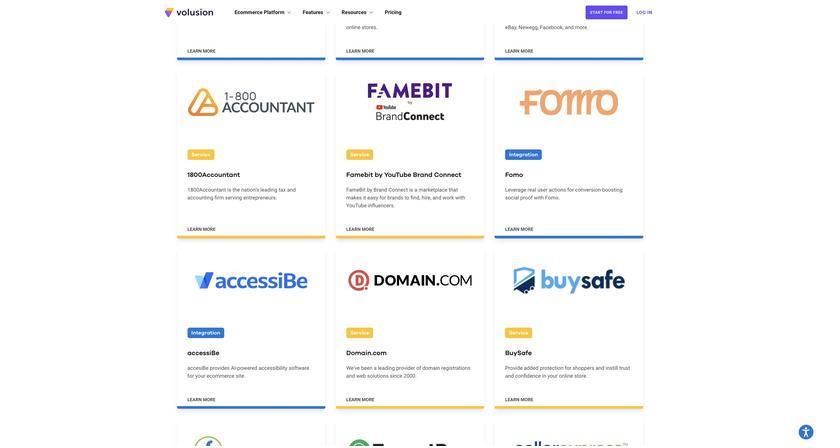 Task type: describe. For each thing, give the bounding box(es) containing it.
provides
[[210, 365, 230, 372]]

registrations
[[442, 365, 471, 372]]

and down provide
[[505, 373, 514, 380]]

learn down ebay,
[[505, 49, 520, 54]]

resources
[[342, 9, 367, 15]]

software
[[289, 365, 309, 372]]

provide added protection for shoppers and instill trust and confidence in your online store.
[[505, 365, 630, 380]]

online inside we enable leading volusion merchants with iphone, ipad, and android mobile commerce apps for their online stores.
[[346, 24, 361, 30]]

learn more button for domain.com
[[346, 397, 375, 403]]

accessibility
[[259, 365, 288, 372]]

the
[[233, 187, 240, 193]]

learn more down echecks
[[188, 49, 216, 54]]

platform
[[264, 9, 285, 15]]

the-
[[249, 16, 258, 23]]

fomo
[[505, 172, 523, 179]]

iphone,
[[449, 9, 466, 15]]

log in link
[[633, 5, 657, 20]]

marketplace
[[419, 187, 448, 193]]

and inside we've been a leading provider of domain registrations and web solutions since 2000.
[[346, 373, 355, 380]]

a inside famebit by brand connect is a marketplace that makes it easy for brands to find, hire, and work with youtube influencers.
[[415, 187, 418, 193]]

accept credit cards, contactless payments, and echecks in-person and on-the-go.
[[188, 9, 297, 23]]

is inside 1800accountant is the nation's leading tax and accounting firm serving entrepreneurs.
[[227, 187, 231, 193]]

contactless
[[235, 9, 262, 15]]

resources button
[[342, 9, 375, 16]]

learn more for 1800accountant
[[188, 227, 216, 232]]

enable
[[355, 9, 371, 15]]

on-
[[242, 16, 249, 23]]

learn more for famebit by youtube brand connect
[[346, 227, 375, 232]]

accesibe provides ai-powered accessibility software for your ecommerce site.
[[188, 365, 309, 380]]

learn more for domain.com
[[346, 398, 375, 403]]

ebay,
[[505, 24, 518, 31]]

learn more for accessibe
[[188, 398, 216, 403]]

log
[[637, 10, 646, 15]]

ecommerce
[[235, 9, 263, 15]]

social
[[505, 195, 519, 201]]

actions
[[549, 187, 566, 193]]

free
[[614, 10, 623, 15]]

boosting
[[603, 187, 623, 193]]

for inside provide added protection for shoppers and instill trust and confidence in your online store.
[[565, 365, 572, 372]]

learn more button down ebay,
[[505, 48, 534, 54]]

jet,
[[580, 16, 588, 23]]

with inside famebit by brand connect is a marketplace that makes it easy for brands to find, hire, and work with youtube influencers.
[[456, 195, 465, 201]]

person
[[214, 16, 230, 23]]

integration for accessibe
[[191, 331, 220, 336]]

for inside we enable leading volusion merchants with iphone, ipad, and android mobile commerce apps for their online stores.
[[445, 16, 451, 23]]

start
[[590, 10, 603, 15]]

store.
[[575, 373, 588, 380]]

learn more for fomo
[[505, 227, 534, 232]]

is inside famebit by brand connect is a marketplace that makes it easy for brands to find, hire, and work with youtube influencers.
[[409, 187, 413, 193]]

of inside we've been a leading provider of domain registrations and web solutions since 2000.
[[417, 365, 421, 372]]

and left on-
[[232, 16, 240, 23]]

online inside provide added protection for shoppers and instill trust and confidence in your online store.
[[559, 373, 573, 380]]

influencers.
[[368, 203, 395, 209]]

pricing
[[385, 9, 402, 15]]

across
[[563, 16, 578, 23]]

service for domain.com
[[350, 331, 370, 336]]

since
[[390, 373, 403, 380]]

a inside we've been a leading provider of domain registrations and web solutions since 2000.
[[374, 365, 377, 372]]

famebit by youtube brand connect
[[346, 172, 462, 179]]

tax
[[279, 187, 286, 193]]

by for famebit
[[375, 172, 383, 179]]

volusion
[[390, 9, 410, 15]]

that
[[449, 187, 458, 193]]

buysafe
[[505, 350, 532, 357]]

start for free
[[590, 10, 623, 15]]

more for fomo
[[521, 227, 534, 232]]

firm
[[215, 195, 224, 201]]

pricing link
[[385, 9, 402, 16]]

work
[[443, 195, 454, 201]]

0 vertical spatial connect
[[434, 172, 462, 179]]

newegg,
[[519, 24, 539, 31]]

learn for accessibe
[[188, 398, 202, 403]]

accessibe
[[188, 350, 219, 357]]

products
[[541, 16, 561, 23]]

famebit by brand connect is a marketplace that makes it easy for brands to find, hire, and work with youtube influencers.
[[346, 187, 465, 209]]

automates
[[572, 9, 597, 15]]

learn more down ebay,
[[505, 49, 534, 54]]

ecommerce
[[207, 373, 235, 380]]

for inside leverage real user actions for conversion-boosting social proof with fomo.
[[568, 187, 574, 193]]

brand inside famebit by brand connect is a marketplace that makes it easy for brands to find, hire, and work with youtube influencers.
[[374, 187, 387, 193]]

more for 1800accountant
[[203, 227, 216, 232]]

ecommerce platform
[[235, 9, 285, 15]]

hire,
[[422, 195, 432, 201]]

for
[[604, 10, 612, 15]]

learn for fomo
[[505, 227, 520, 232]]

famebit by youtube brand connect image
[[336, 71, 484, 134]]

accounting
[[188, 195, 213, 201]]

service for buysafe
[[509, 331, 529, 336]]

learn for famebit by youtube brand connect
[[346, 227, 361, 232]]

leading inside we enable leading volusion merchants with iphone, ipad, and android mobile commerce apps for their online stores.
[[372, 9, 389, 15]]

shoppers
[[573, 365, 595, 372]]

their
[[453, 16, 463, 23]]

connect inside famebit by brand connect is a marketplace that makes it easy for brands to find, hire, and work with youtube influencers.
[[389, 187, 408, 193]]

added
[[524, 365, 539, 372]]

web
[[356, 373, 366, 380]]

echannelhub simplifies and automates online listing and syncing of products across jet, amazon, walmart, ebay, newegg, facebook, and more.
[[505, 9, 632, 31]]

by for famebit
[[367, 187, 372, 193]]

ecommerce platform button
[[235, 9, 292, 16]]

proof
[[521, 195, 533, 201]]

learn more button for famebit by youtube brand connect
[[346, 226, 375, 233]]

learn for 1800accountant
[[188, 227, 202, 232]]

youtube inside famebit by brand connect is a marketplace that makes it easy for brands to find, hire, and work with youtube influencers.
[[346, 203, 367, 209]]

mobile
[[389, 16, 405, 23]]

learn more button down stores.
[[346, 48, 375, 54]]

online inside "echannelhub simplifies and automates online listing and syncing of products across jet, amazon, walmart, ebay, newegg, facebook, and more."
[[598, 9, 612, 15]]

echannelhub
[[505, 9, 537, 15]]

commerce
[[406, 16, 431, 23]]

provide
[[505, 365, 523, 372]]

amazon,
[[589, 16, 610, 23]]

service for 1800accountant
[[191, 152, 211, 158]]

in
[[542, 373, 547, 380]]

conversion-
[[576, 187, 603, 193]]

and left instill
[[596, 365, 605, 372]]

and up ebay,
[[505, 16, 514, 23]]

site.
[[236, 373, 246, 380]]

android
[[369, 16, 387, 23]]

domain.com
[[346, 350, 387, 357]]



Task type: locate. For each thing, give the bounding box(es) containing it.
features
[[303, 9, 323, 15]]

0 vertical spatial online
[[598, 9, 612, 15]]

learn more button for buysafe
[[505, 397, 534, 403]]

listing
[[613, 9, 628, 15]]

and down marketplace
[[433, 195, 442, 201]]

leading inside we've been a leading provider of domain registrations and web solutions since 2000.
[[378, 365, 395, 372]]

1 horizontal spatial a
[[415, 187, 418, 193]]

a up solutions
[[374, 365, 377, 372]]

we
[[346, 9, 354, 15]]

0 horizontal spatial connect
[[389, 187, 408, 193]]

0 vertical spatial integration
[[509, 152, 538, 158]]

learn down social
[[505, 227, 520, 232]]

ipad,
[[346, 16, 358, 23]]

fomo.
[[545, 195, 560, 201]]

more for accessibe
[[203, 398, 216, 403]]

online
[[598, 9, 612, 15], [346, 24, 361, 30], [559, 373, 573, 380]]

leverage
[[505, 187, 527, 193]]

learn more down accounting
[[188, 227, 216, 232]]

we enable leading volusion merchants with iphone, ipad, and android mobile commerce apps for their online stores.
[[346, 9, 466, 30]]

1 your from the left
[[195, 373, 205, 380]]

learn down accesibe
[[188, 398, 202, 403]]

connect
[[434, 172, 462, 179], [389, 187, 408, 193]]

2 horizontal spatial with
[[534, 195, 544, 201]]

for
[[445, 16, 451, 23], [568, 187, 574, 193], [380, 195, 386, 201], [565, 365, 572, 372], [188, 373, 194, 380]]

walmart,
[[611, 16, 632, 23]]

of
[[535, 16, 539, 23], [417, 365, 421, 372]]

0 horizontal spatial youtube
[[346, 203, 367, 209]]

for left the shoppers
[[565, 365, 572, 372]]

go.
[[258, 16, 265, 23]]

learn more button down influencers.
[[346, 226, 375, 233]]

0 vertical spatial by
[[375, 172, 383, 179]]

2000.
[[404, 373, 417, 380]]

facebook,
[[540, 24, 564, 31]]

learn more down ecommerce
[[188, 398, 216, 403]]

1 horizontal spatial by
[[375, 172, 383, 179]]

solutions
[[367, 373, 389, 380]]

and inside famebit by brand connect is a marketplace that makes it easy for brands to find, hire, and work with youtube influencers.
[[433, 195, 442, 201]]

and down the enable
[[359, 16, 368, 23]]

learn more button for accessibe
[[188, 397, 216, 403]]

learn down ipad,
[[346, 49, 361, 54]]

learn more down the confidence
[[505, 398, 534, 403]]

1800accountant
[[188, 172, 240, 179], [188, 187, 226, 193]]

for left their
[[445, 16, 451, 23]]

1 horizontal spatial is
[[409, 187, 413, 193]]

with inside we enable leading volusion merchants with iphone, ipad, and android mobile commerce apps for their online stores.
[[438, 9, 448, 15]]

and right payments,
[[289, 9, 297, 15]]

makes
[[346, 195, 362, 201]]

is up "to"
[[409, 187, 413, 193]]

instill
[[606, 365, 618, 372]]

log in
[[637, 10, 653, 15]]

1 horizontal spatial with
[[456, 195, 465, 201]]

0 horizontal spatial brand
[[374, 187, 387, 193]]

2 vertical spatial online
[[559, 373, 573, 380]]

your down accesibe
[[195, 373, 205, 380]]

integration for fomo
[[509, 152, 538, 158]]

with down that
[[456, 195, 465, 201]]

credit
[[205, 9, 218, 15]]

a up the "find,"
[[415, 187, 418, 193]]

accesibe
[[188, 365, 209, 372]]

real
[[528, 187, 536, 193]]

connect up brands
[[389, 187, 408, 193]]

brand up marketplace
[[413, 172, 433, 179]]

online left store. in the bottom of the page
[[559, 373, 573, 380]]

with up apps
[[438, 9, 448, 15]]

accept
[[188, 9, 204, 15]]

0 vertical spatial of
[[535, 16, 539, 23]]

stores.
[[362, 24, 378, 30]]

1 vertical spatial connect
[[389, 187, 408, 193]]

more for buysafe
[[521, 398, 534, 403]]

youtube up brands
[[384, 172, 412, 179]]

1 vertical spatial a
[[374, 365, 377, 372]]

2 1800accountant from the top
[[188, 187, 226, 193]]

ai-
[[231, 365, 237, 372]]

0 horizontal spatial of
[[417, 365, 421, 372]]

youtube down makes at the left top of the page
[[346, 203, 367, 209]]

more.
[[575, 24, 589, 31]]

1800accountant is the nation's leading tax and accounting firm serving entrepreneurs.
[[188, 187, 296, 201]]

connect up that
[[434, 172, 462, 179]]

to
[[405, 195, 410, 201]]

1 1800accountant from the top
[[188, 172, 240, 179]]

learn more for buysafe
[[505, 398, 534, 403]]

more for domain.com
[[362, 398, 375, 403]]

echecks
[[188, 16, 207, 23]]

1 horizontal spatial integration
[[509, 152, 538, 158]]

0 horizontal spatial is
[[227, 187, 231, 193]]

1 horizontal spatial your
[[548, 373, 558, 380]]

and inside we enable leading volusion merchants with iphone, ipad, and android mobile commerce apps for their online stores.
[[359, 16, 368, 23]]

your inside accesibe provides ai-powered accessibility software for your ecommerce site.
[[195, 373, 205, 380]]

learn more button down ecommerce
[[188, 397, 216, 403]]

1 vertical spatial 1800accountant
[[188, 187, 226, 193]]

online up amazon,
[[598, 9, 612, 15]]

of inside "echannelhub simplifies and automates online listing and syncing of products across jet, amazon, walmart, ebay, newegg, facebook, and more."
[[535, 16, 539, 23]]

leading up entrepreneurs.
[[261, 187, 277, 193]]

famebit
[[346, 172, 373, 179]]

serving
[[225, 195, 242, 201]]

1 vertical spatial online
[[346, 24, 361, 30]]

learn more down web
[[346, 398, 375, 403]]

of up 2000.
[[417, 365, 421, 372]]

payments,
[[263, 9, 287, 15]]

of up newegg,
[[535, 16, 539, 23]]

1 vertical spatial by
[[367, 187, 372, 193]]

0 vertical spatial youtube
[[384, 172, 412, 179]]

and down across
[[565, 24, 574, 31]]

in
[[648, 10, 653, 15]]

learn more button down echecks
[[188, 48, 216, 54]]

0 horizontal spatial integration
[[191, 331, 220, 336]]

protection
[[540, 365, 564, 372]]

by inside famebit by brand connect is a marketplace that makes it easy for brands to find, hire, and work with youtube influencers.
[[367, 187, 372, 193]]

and right tax
[[287, 187, 296, 193]]

by
[[375, 172, 383, 179], [367, 187, 372, 193]]

0 vertical spatial a
[[415, 187, 418, 193]]

your down protection
[[548, 373, 558, 380]]

confidence
[[515, 373, 541, 380]]

merchants
[[412, 9, 437, 15]]

0 horizontal spatial with
[[438, 9, 448, 15]]

2 is from the left
[[409, 187, 413, 193]]

more for famebit by youtube brand connect
[[362, 227, 375, 232]]

youtube
[[384, 172, 412, 179], [346, 203, 367, 209]]

fomo image
[[495, 71, 643, 134]]

service
[[191, 152, 211, 158], [350, 152, 370, 158], [350, 331, 370, 336], [509, 331, 529, 336]]

we've been a leading provider of domain registrations and web solutions since 2000.
[[346, 365, 471, 380]]

for down accesibe
[[188, 373, 194, 380]]

1 vertical spatial leading
[[261, 187, 277, 193]]

start for free link
[[586, 6, 628, 19]]

1 vertical spatial youtube
[[346, 203, 367, 209]]

provider
[[396, 365, 415, 372]]

learn more down influencers.
[[346, 227, 375, 232]]

learn more down social
[[505, 227, 534, 232]]

find,
[[411, 195, 421, 201]]

brand up the easy
[[374, 187, 387, 193]]

trust
[[620, 365, 630, 372]]

for inside accesibe provides ai-powered accessibility software for your ecommerce site.
[[188, 373, 194, 380]]

learn more button down web
[[346, 397, 375, 403]]

0 horizontal spatial a
[[374, 365, 377, 372]]

we've
[[346, 365, 360, 372]]

learn down accounting
[[188, 227, 202, 232]]

integration up fomo
[[509, 152, 538, 158]]

2 horizontal spatial online
[[598, 9, 612, 15]]

2 vertical spatial leading
[[378, 365, 395, 372]]

for up influencers.
[[380, 195, 386, 201]]

learn more button down the confidence
[[505, 397, 534, 403]]

1 is from the left
[[227, 187, 231, 193]]

learn more button for fomo
[[505, 226, 534, 233]]

learn down makes at the left top of the page
[[346, 227, 361, 232]]

1 horizontal spatial brand
[[413, 172, 433, 179]]

leverage real user actions for conversion-boosting social proof with fomo.
[[505, 187, 623, 201]]

domain.com image
[[336, 249, 484, 312]]

learn more down stores.
[[346, 49, 375, 54]]

1800accountant for 1800accountant is the nation's leading tax and accounting firm serving entrepreneurs.
[[188, 187, 226, 193]]

is
[[227, 187, 231, 193], [409, 187, 413, 193]]

1800accountant for 1800accountant
[[188, 172, 240, 179]]

a
[[415, 187, 418, 193], [374, 365, 377, 372]]

and up across
[[562, 9, 570, 15]]

1 horizontal spatial youtube
[[384, 172, 412, 179]]

0 horizontal spatial by
[[367, 187, 372, 193]]

1800accountant image
[[177, 71, 326, 134]]

for right actions
[[568, 187, 574, 193]]

simplifies
[[538, 9, 560, 15]]

1800accountant up firm
[[188, 172, 240, 179]]

by up the easy
[[367, 187, 372, 193]]

apps
[[432, 16, 443, 23]]

is left the at the left top of page
[[227, 187, 231, 193]]

user
[[538, 187, 548, 193]]

1 horizontal spatial online
[[559, 373, 573, 380]]

1 vertical spatial integration
[[191, 331, 220, 336]]

learn more button down accounting
[[188, 226, 216, 233]]

0 horizontal spatial your
[[195, 373, 205, 380]]

1 horizontal spatial of
[[535, 16, 539, 23]]

open accessibe: accessibility options, statement and help image
[[803, 428, 810, 438]]

with inside leverage real user actions for conversion-boosting social proof with fomo.
[[534, 195, 544, 201]]

learn
[[188, 49, 202, 54], [346, 49, 361, 54], [505, 49, 520, 54], [188, 227, 202, 232], [346, 227, 361, 232], [505, 227, 520, 232], [188, 398, 202, 403], [346, 398, 361, 403], [505, 398, 520, 403]]

powered
[[237, 365, 257, 372]]

leading up solutions
[[378, 365, 395, 372]]

0 vertical spatial 1800accountant
[[188, 172, 240, 179]]

your
[[195, 373, 205, 380], [548, 373, 558, 380]]

2 your from the left
[[548, 373, 558, 380]]

learn down web
[[346, 398, 361, 403]]

service for famebit by youtube brand connect
[[350, 152, 370, 158]]

0 vertical spatial brand
[[413, 172, 433, 179]]

leading up 'android'
[[372, 9, 389, 15]]

entrepreneurs.
[[244, 195, 277, 201]]

learn for buysafe
[[505, 398, 520, 403]]

accessibe image
[[177, 249, 326, 312]]

and down 'we've'
[[346, 373, 355, 380]]

0 horizontal spatial online
[[346, 24, 361, 30]]

more
[[203, 49, 216, 54], [362, 49, 375, 54], [521, 49, 534, 54], [203, 227, 216, 232], [362, 227, 375, 232], [521, 227, 534, 232], [203, 398, 216, 403], [362, 398, 375, 403], [521, 398, 534, 403]]

by right famebit
[[375, 172, 383, 179]]

cards,
[[220, 9, 234, 15]]

learn down echecks
[[188, 49, 202, 54]]

for inside famebit by brand connect is a marketplace that makes it easy for brands to find, hire, and work with youtube influencers.
[[380, 195, 386, 201]]

nation's
[[241, 187, 259, 193]]

learn down the confidence
[[505, 398, 520, 403]]

1 horizontal spatial connect
[[434, 172, 462, 179]]

1800accountant inside 1800accountant is the nation's leading tax and accounting firm serving entrepreneurs.
[[188, 187, 226, 193]]

online down ipad,
[[346, 24, 361, 30]]

and inside 1800accountant is the nation's leading tax and accounting firm serving entrepreneurs.
[[287, 187, 296, 193]]

features button
[[303, 9, 331, 16]]

with down user
[[534, 195, 544, 201]]

easy
[[368, 195, 378, 201]]

1 vertical spatial brand
[[374, 187, 387, 193]]

leading inside 1800accountant is the nation's leading tax and accounting firm serving entrepreneurs.
[[261, 187, 277, 193]]

0 vertical spatial leading
[[372, 9, 389, 15]]

learn more button for 1800accountant
[[188, 226, 216, 233]]

your inside provide added protection for shoppers and instill trust and confidence in your online store.
[[548, 373, 558, 380]]

learn more button down social
[[505, 226, 534, 233]]

learn for domain.com
[[346, 398, 361, 403]]

learn more button
[[188, 48, 216, 54], [346, 48, 375, 54], [505, 48, 534, 54], [188, 226, 216, 233], [346, 226, 375, 233], [505, 226, 534, 233], [188, 397, 216, 403], [346, 397, 375, 403], [505, 397, 534, 403]]

buysafe image
[[495, 249, 643, 312]]

integration up accessibe
[[191, 331, 220, 336]]

1 vertical spatial of
[[417, 365, 421, 372]]

1800accountant up accounting
[[188, 187, 226, 193]]

and
[[289, 9, 297, 15], [562, 9, 570, 15], [232, 16, 240, 23], [359, 16, 368, 23], [505, 16, 514, 23], [565, 24, 574, 31], [287, 187, 296, 193], [433, 195, 442, 201], [596, 365, 605, 372], [346, 373, 355, 380], [505, 373, 514, 380]]



Task type: vqa. For each thing, say whether or not it's contained in the screenshot.


